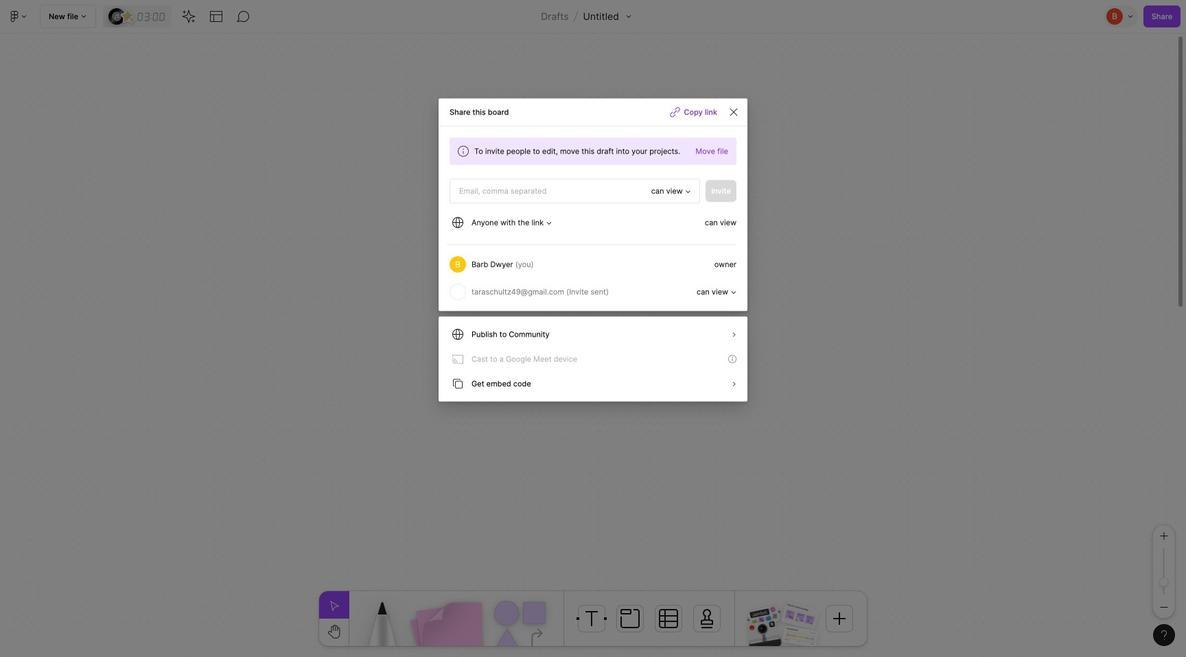 Task type: locate. For each thing, give the bounding box(es) containing it.
dialog
[[439, 99, 748, 402]]

Email, comma separated text field
[[454, 183, 650, 200]]

team cooldown image
[[781, 602, 820, 631]]

view comments image
[[237, 10, 251, 23]]

None field
[[450, 179, 701, 204]]

main toolbar region
[[0, 0, 1187, 34]]



Task type: vqa. For each thing, say whether or not it's contained in the screenshot.
Team Weekly IMAGE
no



